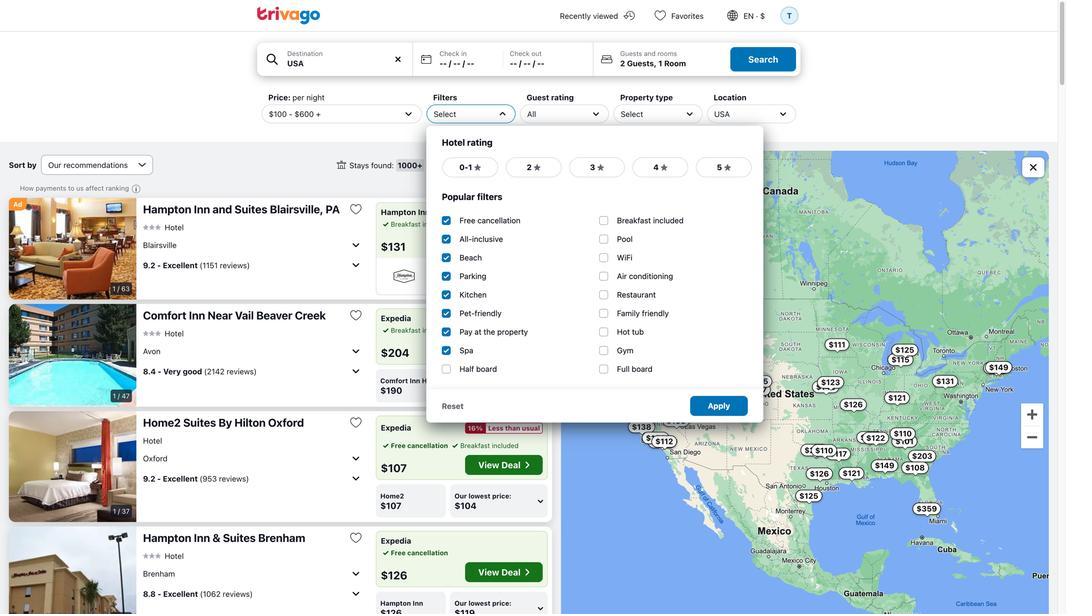 Task type: describe. For each thing, give the bounding box(es) containing it.
price: inside the our lowest price: button
[[493, 600, 512, 608]]

guests,
[[628, 59, 657, 68]]

parking
[[460, 272, 487, 281]]

0-
[[460, 163, 469, 172]]

8.8
[[143, 590, 156, 599]]

$100 - $600 +
[[269, 109, 321, 119]]

view deal button for $107
[[465, 456, 543, 476]]

recently
[[560, 11, 591, 21]]

$108
[[906, 464, 926, 473]]

1 vertical spatial breakfast included button
[[381, 326, 450, 336]]

included up all-inclusive checkbox
[[423, 221, 450, 228]]

hampton inn and suites blairsville, pa button
[[143, 203, 341, 216]]

gym
[[618, 346, 634, 355]]

1 vertical spatial free
[[391, 442, 406, 450]]

full board
[[618, 365, 653, 374]]

type
[[656, 93, 674, 102]]

how payments to us affect ranking button
[[20, 184, 144, 196]]

$121 for the right $121 button
[[889, 394, 907, 403]]

our for $107
[[455, 493, 467, 500]]

2 free cancellation button from the top
[[381, 548, 448, 558]]

half board
[[460, 365, 497, 374]]

Kitchen checkbox
[[442, 291, 451, 299]]

pet-
[[460, 309, 475, 318]]

1 vertical spatial pay at the property
[[460, 328, 528, 337]]

out
[[532, 50, 542, 57]]

rating for guest rating
[[552, 93, 574, 102]]

$104 inside $104 button
[[646, 434, 666, 443]]

map region
[[562, 151, 1050, 615]]

$204 inside button
[[736, 385, 756, 394]]

16%
[[468, 425, 483, 433]]

brenham inside button
[[143, 570, 175, 579]]

$111 for the topmost $111 button
[[829, 340, 846, 349]]

ad button
[[9, 198, 27, 211]]

$110 $359
[[895, 429, 938, 514]]

$101 button
[[892, 436, 918, 448]]

1 for comfort inn near vail beaver creek
[[113, 393, 116, 400]]

oxford button
[[143, 450, 363, 468]]

$159
[[625, 328, 644, 338]]

breakfast left the free cancellation checkbox
[[391, 221, 421, 228]]

1 horizontal spatial $121 button
[[885, 392, 911, 405]]

+
[[316, 109, 321, 119]]

family friendly
[[618, 309, 669, 318]]

Free cancellation checkbox
[[442, 216, 451, 225]]

inn inside button
[[413, 600, 424, 608]]

popular
[[442, 192, 475, 202]]

home2 for home2 $107
[[381, 493, 404, 500]]

63
[[121, 285, 130, 293]]

0 vertical spatial $111 button
[[825, 339, 850, 351]]

0 vertical spatial hampton inn
[[381, 208, 430, 217]]

excellent for by
[[163, 475, 198, 484]]

$138 button
[[629, 421, 656, 434]]

and inside guests and rooms 2 guests, 1 room
[[645, 50, 656, 57]]

2 expedia from the top
[[381, 424, 412, 433]]

$187
[[749, 385, 768, 394]]

check for check out -- / -- / --
[[510, 50, 530, 57]]

1 view from the top
[[479, 239, 500, 249]]

sites
[[478, 161, 495, 170]]

home2 suites by hilton oxford
[[143, 416, 304, 429]]

1 vertical spatial $107
[[381, 462, 407, 475]]

pa
[[326, 203, 340, 216]]

$122 button
[[863, 433, 890, 445]]

expedia for $126
[[381, 537, 412, 546]]

0 vertical spatial $126 button
[[841, 399, 868, 411]]

0 horizontal spatial $131
[[381, 240, 406, 253]]

vail
[[235, 309, 254, 322]]

2 inside guests and rooms 2 guests, 1 room
[[621, 59, 626, 68]]

tub
[[633, 328, 644, 337]]

beaver
[[257, 309, 293, 322]]

1 / 63
[[113, 285, 130, 293]]

check for check in -- / -- / --
[[440, 50, 460, 57]]

room
[[665, 59, 687, 68]]

0 horizontal spatial $149
[[876, 461, 895, 471]]

reviews) for and
[[220, 261, 250, 270]]

hampton inn & suites brenham, (brenham, usa) image
[[9, 527, 136, 615]]

$107 button
[[857, 432, 884, 444]]

2 horizontal spatial $126
[[844, 400, 864, 410]]

1 / 47
[[113, 393, 130, 400]]

5
[[718, 163, 723, 172]]

suites for &
[[223, 532, 256, 545]]

Parking checkbox
[[442, 272, 451, 281]]

affect
[[86, 184, 104, 192]]

select for property type
[[621, 109, 644, 119]]

en · $
[[744, 11, 766, 21]]

restaurant
[[618, 290, 656, 300]]

cancellation for second the free cancellation button from the bottom of the page
[[408, 442, 448, 450]]

night
[[307, 93, 325, 102]]

included down pet-friendly checkbox
[[423, 327, 450, 335]]

8.4
[[143, 367, 156, 376]]

blairsville,
[[270, 203, 323, 216]]

board for half board
[[477, 365, 497, 374]]

property inside button
[[495, 221, 522, 228]]

friendly for pet-friendly
[[475, 309, 502, 318]]

creek
[[295, 309, 326, 322]]

stays
[[350, 161, 369, 170]]

our for $204
[[455, 377, 467, 385]]

47
[[122, 393, 130, 400]]

1 vertical spatial $126 button
[[807, 468, 834, 480]]

lowest for $107
[[469, 493, 491, 500]]

$112
[[656, 437, 674, 447]]

free cancellation for 2nd the free cancellation button from the top of the page
[[391, 550, 448, 557]]

2 vertical spatial breakfast included button
[[451, 441, 519, 451]]

All-inclusive checkbox
[[442, 235, 451, 244]]

(2142
[[204, 367, 225, 376]]

sort
[[9, 160, 25, 170]]

$239 button
[[648, 437, 677, 449]]

t
[[788, 11, 793, 20]]

1 deal from the top
[[502, 239, 521, 249]]

$125 for rightmost $125 button
[[896, 346, 915, 355]]

reviews) for &
[[223, 590, 253, 599]]

friendly for family friendly
[[642, 309, 669, 318]]

home2 suites by hilton oxford, (oxford, usa) image
[[9, 412, 136, 523]]

search button
[[731, 47, 797, 72]]

Pool checkbox
[[600, 235, 609, 244]]

1 horizontal spatial $149
[[990, 363, 1009, 372]]

1 vertical spatial property
[[498, 328, 528, 337]]

$215 button
[[746, 376, 773, 388]]

0 vertical spatial cancellation
[[478, 216, 521, 225]]

hampton inside button
[[143, 203, 192, 216]]

$151
[[988, 364, 1006, 373]]

1 vertical spatial $121 button
[[839, 468, 865, 480]]

rating for hotel rating
[[468, 137, 493, 148]]

favorites link
[[645, 0, 718, 31]]

$122
[[867, 434, 886, 443]]

all-inclusive
[[460, 235, 503, 244]]

0 vertical spatial breakfast included button
[[381, 219, 450, 229]]

price: for $204
[[493, 377, 512, 385]]

$190 for our lowest price: $190
[[455, 386, 477, 396]]

view deal for $126
[[479, 568, 521, 578]]

hampton inn button
[[376, 592, 446, 615]]

Destination field
[[257, 43, 413, 76]]

0 horizontal spatial oxford
[[143, 454, 168, 463]]

usa
[[715, 109, 731, 119]]

suites inside button
[[183, 416, 216, 429]]

(953
[[200, 475, 217, 484]]

1 vertical spatial $110 button
[[812, 445, 838, 457]]

clear image
[[393, 54, 403, 64]]

cancellation for 2nd the free cancellation button from the top of the page
[[408, 550, 448, 557]]

$215
[[750, 377, 769, 386]]

1 horizontal spatial $126
[[811, 470, 830, 479]]

1 vertical spatial $111 button
[[615, 358, 640, 371]]

check out -- / -- / --
[[510, 50, 545, 68]]

1 hotel button from the top
[[143, 223, 184, 232]]

1 vertical spatial $149 button
[[872, 460, 899, 472]]

full
[[618, 365, 630, 374]]

expedia for $204
[[381, 314, 412, 323]]

hampton inn & suites brenham button
[[143, 532, 341, 545]]

2 vertical spatial free
[[391, 550, 406, 557]]

filters
[[434, 93, 458, 102]]

hot tub
[[618, 328, 644, 337]]

comfort for comfort inn hotels $190
[[381, 377, 408, 385]]

1 expect from the left
[[434, 280, 456, 288]]

recently viewed
[[560, 11, 619, 21]]

1 free cancellation button from the top
[[381, 441, 448, 451]]

$159 button
[[621, 327, 648, 339]]

0 vertical spatial $149 button
[[986, 362, 1013, 374]]

suites for and
[[235, 203, 268, 216]]

0 vertical spatial free cancellation
[[460, 216, 521, 225]]

hotel button for home2
[[143, 436, 162, 446]]

lowest inside button
[[469, 600, 491, 608]]

$111 for bottom $111 button
[[619, 360, 636, 369]]

breakfast included up pool
[[618, 216, 684, 225]]

inclusive
[[472, 235, 503, 244]]

2 at from the top
[[475, 328, 482, 337]]

hotels
[[422, 377, 444, 385]]

$112 button
[[652, 436, 678, 448]]

price: for $107
[[493, 493, 512, 500]]

payments
[[36, 184, 66, 192]]

property type
[[621, 93, 674, 102]]

$190 for comfort inn hotels $190
[[381, 386, 403, 396]]

spa
[[460, 346, 474, 355]]

hampton inn & suites brenham
[[143, 532, 306, 545]]

deal for $126
[[502, 568, 521, 578]]

$131 button
[[933, 376, 959, 388]]

conditioning
[[630, 272, 674, 281]]

board for full board
[[632, 365, 653, 374]]

1 inside "button"
[[469, 163, 473, 172]]

brenham inside button
[[258, 532, 306, 545]]



Task type: vqa. For each thing, say whether or not it's contained in the screenshot.


Task type: locate. For each thing, give the bounding box(es) containing it.
included down 16% less than usual
[[492, 442, 519, 450]]

excellent for &
[[163, 590, 198, 599]]

pool
[[618, 235, 633, 244]]

0 vertical spatial and
[[645, 50, 656, 57]]

0 vertical spatial $107
[[861, 433, 880, 442]]

breakfast up pool
[[618, 216, 652, 225]]

hotel button for hampton
[[143, 552, 184, 561]]

suites inside button
[[235, 203, 268, 216]]

&
[[213, 532, 221, 545]]

view down pay at the property button
[[479, 239, 500, 249]]

4 hotel button from the top
[[143, 552, 184, 561]]

$104 button
[[643, 432, 670, 445]]

2 vertical spatial lowest
[[469, 600, 491, 608]]

1 vertical spatial deal
[[502, 460, 521, 471]]

oxford right hilton
[[268, 416, 304, 429]]

oxford up the 9.2 - excellent (953 reviews)
[[143, 454, 168, 463]]

the
[[483, 221, 493, 228], [484, 328, 496, 337]]

comfort for comfort inn near vail beaver creek
[[143, 309, 187, 322]]

2 $190 from the left
[[455, 386, 477, 396]]

$107 inside home2 $107
[[381, 501, 402, 512]]

deal down than
[[502, 460, 521, 471]]

1 vertical spatial pay
[[460, 328, 473, 337]]

Full board checkbox
[[600, 365, 609, 374]]

breakfast included down the less
[[461, 442, 519, 450]]

deal up the our lowest price: button
[[502, 568, 521, 578]]

1 left 63
[[113, 285, 116, 293]]

price: inside our lowest price: $190
[[493, 377, 512, 385]]

board right 'full'
[[632, 365, 653, 374]]

2 vertical spatial cancellation
[[408, 550, 448, 557]]

pay up spa
[[460, 328, 473, 337]]

brenham up brenham button
[[258, 532, 306, 545]]

$131
[[381, 240, 406, 253], [937, 377, 955, 386]]

4 button
[[633, 157, 689, 178]]

the up 'inclusive'
[[483, 221, 493, 228]]

1 vertical spatial rating
[[468, 137, 493, 148]]

avon
[[143, 347, 161, 356]]

0 vertical spatial property
[[495, 221, 522, 228]]

1 $190 from the left
[[381, 386, 403, 396]]

1 horizontal spatial brenham
[[258, 532, 306, 545]]

price: per night
[[269, 93, 325, 102]]

1 view deal from the top
[[479, 239, 521, 249]]

3 price: from the top
[[493, 600, 512, 608]]

suites left by
[[183, 416, 216, 429]]

breakfast included button down pet-friendly checkbox
[[381, 326, 450, 336]]

view
[[479, 239, 500, 249], [479, 460, 500, 471], [479, 568, 500, 578]]

hampton inside button
[[381, 600, 411, 608]]

comfort inn near vail beaver creek
[[143, 309, 326, 322]]

$239
[[652, 438, 673, 447]]

9.2 for home2 suites by hilton oxford
[[143, 475, 155, 484]]

destination
[[287, 50, 323, 57]]

hampton inn inside hampton inn button
[[381, 600, 424, 608]]

2 vertical spatial our
[[455, 600, 467, 608]]

free cancellation down the reset "button"
[[391, 442, 448, 450]]

comfort inn near vail beaver creek button
[[143, 309, 341, 323]]

reviews) right (953
[[219, 475, 249, 484]]

comfort left the hotels
[[381, 377, 408, 385]]

1 horizontal spatial $121
[[889, 394, 907, 403]]

0 horizontal spatial $111 button
[[615, 358, 640, 371]]

2 inside 2 button
[[527, 163, 532, 172]]

1 horizontal spatial $111 button
[[825, 339, 850, 351]]

all-
[[460, 235, 472, 244]]

pay at the property up 'inclusive'
[[462, 221, 522, 228]]

apply
[[708, 402, 731, 411]]

3 our from the top
[[455, 600, 467, 608]]

2 view deal button from the top
[[465, 456, 543, 476]]

3 lowest from the top
[[469, 600, 491, 608]]

1 9.2 from the top
[[143, 261, 155, 270]]

board up our lowest price: $190
[[477, 365, 497, 374]]

select for filters
[[434, 109, 457, 119]]

2 view from the top
[[479, 460, 500, 471]]

pay at the property button
[[452, 219, 522, 229]]

blairsville button
[[143, 236, 363, 254]]

pay up all-
[[462, 221, 473, 228]]

1 vertical spatial $125
[[800, 492, 819, 501]]

0 vertical spatial expedia
[[381, 314, 412, 323]]

2 check from the left
[[510, 50, 530, 57]]

view deal button up the our lowest price: button
[[465, 563, 543, 583]]

1 horizontal spatial $149 button
[[986, 362, 1013, 374]]

Breakfast included checkbox
[[600, 216, 609, 225]]

breakfast included button up all-inclusive checkbox
[[381, 219, 450, 229]]

our lowest price: button
[[450, 592, 548, 615]]

excellent
[[163, 261, 198, 270], [163, 475, 198, 484], [163, 590, 198, 599]]

$110 for $110 $359
[[895, 429, 913, 439]]

suites inside button
[[223, 532, 256, 545]]

$111
[[829, 340, 846, 349], [619, 360, 636, 369]]

1 horizontal spatial board
[[632, 365, 653, 374]]

cancellation up hampton inn button
[[408, 550, 448, 557]]

1 view deal button from the top
[[465, 234, 543, 254]]

than
[[506, 425, 521, 433]]

0 vertical spatial deal
[[502, 239, 521, 249]]

hampton inside button
[[143, 532, 192, 545]]

breakfast down 16%
[[461, 442, 490, 450]]

very
[[163, 367, 181, 376]]

1 horizontal spatial expect
[[480, 280, 502, 288]]

$151 button
[[984, 362, 1010, 375]]

0 vertical spatial free
[[460, 216, 476, 225]]

0 vertical spatial pay
[[462, 221, 473, 228]]

at up all-inclusive
[[475, 221, 481, 228]]

booking sites searched: 325
[[447, 161, 551, 170]]

0 vertical spatial suites
[[235, 203, 268, 216]]

0 vertical spatial excellent
[[163, 261, 198, 270]]

reviews) down avon button
[[227, 367, 257, 376]]

hampton inn image
[[381, 269, 428, 284]]

Pet-friendly checkbox
[[442, 309, 451, 318]]

1 select from the left
[[434, 109, 457, 119]]

3 view deal button from the top
[[465, 563, 543, 583]]

$107
[[861, 433, 880, 442], [381, 462, 407, 475], [381, 501, 402, 512]]

check inside check out -- / -- / --
[[510, 50, 530, 57]]

WiFi checkbox
[[600, 253, 609, 262]]

3 view from the top
[[479, 568, 500, 578]]

1 vertical spatial lowest
[[469, 493, 491, 500]]

2 vertical spatial excellent
[[163, 590, 198, 599]]

check inside check in -- / -- / --
[[440, 50, 460, 57]]

breakfast included
[[618, 216, 684, 225], [391, 221, 450, 228], [391, 327, 450, 335], [461, 442, 519, 450]]

9.2 for hampton inn and suites blairsville, pa
[[143, 261, 155, 270]]

$121 down $115 "button"
[[889, 394, 907, 403]]

view deal down pay at the property button
[[479, 239, 521, 249]]

1 horizontal spatial rating
[[552, 93, 574, 102]]

friendly down "kitchen"
[[475, 309, 502, 318]]

1 horizontal spatial $125 button
[[892, 344, 919, 357]]

view for $126
[[479, 568, 500, 578]]

free cancellation for second the free cancellation button from the bottom of the page
[[391, 442, 448, 450]]

0 vertical spatial $121
[[889, 394, 907, 403]]

0 horizontal spatial $149 button
[[872, 460, 899, 472]]

guests
[[621, 50, 643, 57]]

2 down guests
[[621, 59, 626, 68]]

view deal button down pay at the property button
[[465, 234, 543, 254]]

3 view deal from the top
[[479, 568, 521, 578]]

view for $107
[[479, 460, 500, 471]]

0 vertical spatial 2
[[621, 59, 626, 68]]

0 vertical spatial $111
[[829, 340, 846, 349]]

hampton inn and suites blairsville, pa, (blairsville, usa) image
[[9, 198, 136, 300]]

$126 button down $123 button
[[841, 399, 868, 411]]

usual
[[522, 425, 540, 433]]

1 vertical spatial $121
[[843, 469, 861, 478]]

1 at from the top
[[475, 221, 481, 228]]

Half board checkbox
[[442, 365, 451, 374]]

inn inside button
[[194, 203, 210, 216]]

Family friendly checkbox
[[600, 309, 609, 318]]

$187 button
[[745, 384, 771, 396]]

Beach checkbox
[[442, 253, 451, 262]]

pay inside pay at the property button
[[462, 221, 473, 228]]

0 horizontal spatial $190
[[381, 386, 403, 396]]

2 our from the top
[[455, 493, 467, 500]]

$110 for $110
[[816, 446, 834, 455]]

1 vertical spatial suites
[[183, 416, 216, 429]]

$104 inside our lowest price: $104
[[455, 501, 477, 512]]

cancellation
[[478, 216, 521, 225], [408, 442, 448, 450], [408, 550, 448, 557]]

1 horizontal spatial $110 button
[[891, 428, 917, 440]]

brenham up 8.8 on the left
[[143, 570, 175, 579]]

1 for home2 suites by hilton oxford
[[113, 508, 116, 516]]

1 expedia from the top
[[381, 314, 412, 323]]

0 vertical spatial brenham
[[258, 532, 306, 545]]

breakfast included up all-inclusive checkbox
[[391, 221, 450, 228]]

$117 button
[[826, 448, 852, 461]]

1 vertical spatial free cancellation
[[391, 442, 448, 450]]

ranking
[[106, 184, 129, 192]]

2 vertical spatial deal
[[502, 568, 521, 578]]

$126
[[844, 400, 864, 410], [811, 470, 830, 479], [381, 569, 408, 582]]

friendly
[[475, 309, 502, 318], [642, 309, 669, 318]]

the inside button
[[483, 221, 493, 228]]

location
[[714, 93, 747, 102]]

1 horizontal spatial oxford
[[268, 416, 304, 429]]

$111 down gym
[[619, 360, 636, 369]]

3 expedia from the top
[[381, 537, 412, 546]]

the down pet-friendly
[[484, 328, 496, 337]]

$121 button
[[885, 392, 911, 405], [839, 468, 865, 480]]

Restaurant checkbox
[[600, 291, 609, 299]]

suites right &
[[223, 532, 256, 545]]

$111 button up $123
[[825, 339, 850, 351]]

0 horizontal spatial $110
[[816, 446, 834, 455]]

1 vertical spatial view deal button
[[465, 456, 543, 476]]

view deal button down 16% less than usual
[[465, 456, 543, 476]]

check left in at left
[[440, 50, 460, 57]]

home2 for home2 suites by hilton oxford
[[143, 416, 181, 429]]

free cancellation up 'inclusive'
[[460, 216, 521, 225]]

guest rating
[[527, 93, 574, 102]]

select down filters
[[434, 109, 457, 119]]

2 left 325
[[527, 163, 532, 172]]

check in -- / -- / --
[[440, 50, 475, 68]]

1 horizontal spatial $125
[[896, 346, 915, 355]]

check left out
[[510, 50, 530, 57]]

$190 inside comfort inn hotels $190
[[381, 386, 403, 396]]

2 price: from the top
[[493, 493, 512, 500]]

our
[[455, 377, 467, 385], [455, 493, 467, 500], [455, 600, 467, 608]]

2 view deal from the top
[[479, 460, 521, 471]]

1 vertical spatial view deal
[[479, 460, 521, 471]]

3 hotel button from the top
[[143, 436, 162, 446]]

how payments to us affect ranking
[[20, 184, 129, 192]]

$190 inside our lowest price: $190
[[455, 386, 477, 396]]

our inside button
[[455, 600, 467, 608]]

1
[[659, 59, 663, 68], [469, 163, 473, 172], [113, 285, 116, 293], [113, 393, 116, 400], [113, 508, 116, 516]]

breakfast included button down 16%
[[451, 441, 519, 451]]

1 horizontal spatial $126 button
[[841, 399, 868, 411]]

$203
[[913, 452, 933, 461]]

free cancellation button up hampton inn button
[[381, 548, 448, 558]]

0 vertical spatial $104
[[646, 434, 666, 443]]

$123 button
[[818, 377, 845, 389]]

pay at the property
[[462, 221, 522, 228], [460, 328, 528, 337]]

1 left sites
[[469, 163, 473, 172]]

$126 button down $268 'button'
[[807, 468, 834, 480]]

2 expect from the left
[[480, 280, 502, 288]]

hilton.
[[504, 280, 524, 288]]

1 vertical spatial excellent
[[163, 475, 198, 484]]

price:
[[269, 93, 291, 102]]

reset
[[442, 402, 464, 411]]

property
[[621, 93, 654, 102]]

1 left 37
[[113, 508, 116, 516]]

2 friendly from the left
[[642, 309, 669, 318]]

0 horizontal spatial board
[[477, 365, 497, 374]]

property down pet-friendly
[[498, 328, 528, 337]]

inn inside comfort inn hotels $190
[[410, 377, 421, 385]]

included down 4 button
[[654, 216, 684, 225]]

inn inside 'button'
[[189, 309, 205, 322]]

1 vertical spatial at
[[475, 328, 482, 337]]

comfort inn near vail beaver creek, (avon, usa) image
[[9, 304, 136, 407]]

$121 button down $115 "button"
[[885, 392, 911, 405]]

2 vertical spatial suites
[[223, 532, 256, 545]]

excellent left (1062
[[163, 590, 198, 599]]

1 vertical spatial $131
[[937, 377, 955, 386]]

lowest inside our lowest price: $190
[[469, 377, 491, 385]]

$125 for $125 button to the bottom
[[800, 492, 819, 501]]

excellent left the (1151
[[163, 261, 198, 270]]

friendly up the tub
[[642, 309, 669, 318]]

$121 down $117 button
[[843, 469, 861, 478]]

per
[[293, 93, 305, 102]]

1 vertical spatial hampton inn
[[434, 265, 475, 273]]

Gym checkbox
[[600, 346, 609, 355]]

wifi
[[618, 253, 633, 262]]

2 deal from the top
[[502, 460, 521, 471]]

Destination search field
[[287, 58, 406, 69]]

lowest inside our lowest price: $104
[[469, 493, 491, 500]]

favorites
[[672, 11, 704, 21]]

1 vertical spatial $125 button
[[796, 490, 823, 503]]

$121 for the bottommost $121 button
[[843, 469, 861, 478]]

0 horizontal spatial $104
[[455, 501, 477, 512]]

1 left 47
[[113, 393, 116, 400]]

deal down pay at the property button
[[502, 239, 521, 249]]

view deal down the less
[[479, 460, 521, 471]]

$111 button down gym
[[615, 358, 640, 371]]

our inside our lowest price: $190
[[455, 377, 467, 385]]

view deal up the our lowest price: button
[[479, 568, 521, 578]]

expect
[[434, 280, 456, 288], [480, 280, 502, 288]]

home2 inside button
[[143, 416, 181, 429]]

excellent left (953
[[163, 475, 198, 484]]

0 horizontal spatial $204
[[381, 347, 410, 360]]

pay at the property down pet-friendly
[[460, 328, 528, 337]]

deal for $107
[[502, 460, 521, 471]]

1 vertical spatial view
[[479, 460, 500, 471]]

1 board from the left
[[477, 365, 497, 374]]

1 check from the left
[[440, 50, 460, 57]]

0 vertical spatial oxford
[[268, 416, 304, 429]]

2 vertical spatial $107
[[381, 501, 402, 512]]

at inside button
[[475, 221, 481, 228]]

0 vertical spatial $204
[[381, 347, 410, 360]]

1 lowest from the top
[[469, 377, 491, 385]]

1 vertical spatial expedia
[[381, 424, 412, 433]]

0 horizontal spatial home2
[[143, 416, 181, 429]]

2 lowest from the top
[[469, 493, 491, 500]]

$101
[[896, 437, 914, 446]]

$359 button
[[913, 503, 942, 516]]

view deal for $107
[[479, 460, 521, 471]]

expect up kitchen option
[[434, 280, 456, 288]]

stays found: 1000+
[[350, 161, 423, 170]]

rating up sites
[[468, 137, 493, 148]]

expect better. expect hilton.
[[434, 280, 524, 288]]

guest
[[527, 93, 550, 102]]

$109 button
[[663, 415, 690, 427]]

1 vertical spatial and
[[213, 203, 232, 216]]

$126 button
[[841, 399, 868, 411], [807, 468, 834, 480]]

1 vertical spatial 2
[[527, 163, 532, 172]]

free cancellation button down the reset "button"
[[381, 441, 448, 451]]

air
[[618, 272, 627, 281]]

hotel button for comfort
[[143, 329, 184, 339]]

and up 'blairsville' 'button' at the left of the page
[[213, 203, 232, 216]]

lowest for $204
[[469, 377, 491, 385]]

2 9.2 from the top
[[143, 475, 155, 484]]

0 horizontal spatial $121 button
[[839, 468, 865, 480]]

excellent for and
[[163, 261, 198, 270]]

1 horizontal spatial $131
[[937, 377, 955, 386]]

$107 inside button
[[861, 433, 880, 442]]

(1151
[[200, 261, 218, 270]]

$111 up $123
[[829, 340, 846, 349]]

and up guests, at top right
[[645, 50, 656, 57]]

reviews) for by
[[219, 475, 249, 484]]

0 horizontal spatial $111
[[619, 360, 636, 369]]

0 vertical spatial $125 button
[[892, 344, 919, 357]]

0 horizontal spatial $125
[[800, 492, 819, 501]]

reviews) down brenham button
[[223, 590, 253, 599]]

0 vertical spatial $131
[[381, 240, 406, 253]]

comfort inside comfort inn hotels $190
[[381, 377, 408, 385]]

1 horizontal spatial $104
[[646, 434, 666, 443]]

1 for hampton inn and suites blairsville, pa
[[113, 285, 116, 293]]

Hot tub checkbox
[[600, 328, 609, 337]]

1 vertical spatial oxford
[[143, 454, 168, 463]]

Spa checkbox
[[442, 346, 451, 355]]

pet-friendly
[[460, 309, 502, 318]]

3 deal from the top
[[502, 568, 521, 578]]

expedia down comfort inn hotels $190
[[381, 424, 412, 433]]

0 vertical spatial $110
[[895, 429, 913, 439]]

view deal button for $126
[[465, 563, 543, 583]]

1 horizontal spatial select
[[621, 109, 644, 119]]

0 horizontal spatial check
[[440, 50, 460, 57]]

suites up 'blairsville' 'button' at the left of the page
[[235, 203, 268, 216]]

2 vertical spatial $126
[[381, 569, 408, 582]]

comfort inside 'button'
[[143, 309, 187, 322]]

0 horizontal spatial rating
[[468, 137, 493, 148]]

guests and rooms 2 guests, 1 room
[[621, 50, 687, 68]]

2 hotel button from the top
[[143, 329, 184, 339]]

1 vertical spatial the
[[484, 328, 496, 337]]

3
[[591, 163, 596, 172]]

$126 up hampton inn button
[[381, 569, 408, 582]]

inn
[[194, 203, 210, 216], [418, 208, 430, 217], [465, 265, 475, 273], [189, 309, 205, 322], [410, 377, 421, 385], [194, 532, 210, 545], [413, 600, 424, 608]]

$126 down $123 button
[[844, 400, 864, 410]]

view up our lowest price:
[[479, 568, 500, 578]]

pay at the property inside pay at the property button
[[462, 221, 522, 228]]

2 select from the left
[[621, 109, 644, 119]]

1 vertical spatial comfort
[[381, 377, 408, 385]]

Air conditioning checkbox
[[600, 272, 609, 281]]

Pay at the property checkbox
[[442, 328, 451, 337]]

0 vertical spatial $110 button
[[891, 428, 917, 440]]

expedia down home2 $107
[[381, 537, 412, 546]]

cancellation down reset
[[408, 442, 448, 450]]

expedia down "hampton inn" image
[[381, 314, 412, 323]]

$110 inside $110 $359
[[895, 429, 913, 439]]

1 price: from the top
[[493, 377, 512, 385]]

and inside hampton inn and suites blairsville, pa button
[[213, 203, 232, 216]]

rooms
[[658, 50, 678, 57]]

select down property
[[621, 109, 644, 119]]

by
[[27, 160, 37, 170]]

our inside our lowest price: $104
[[455, 493, 467, 500]]

breakfast
[[618, 216, 652, 225], [391, 221, 421, 228], [391, 327, 421, 335], [461, 442, 490, 450]]

expect up "kitchen"
[[480, 280, 502, 288]]

2 board from the left
[[632, 365, 653, 374]]

$131 inside button
[[937, 377, 955, 386]]

1 down rooms
[[659, 59, 663, 68]]

view up our lowest price: $104
[[479, 460, 500, 471]]

$125 up $115
[[896, 346, 915, 355]]

trivago logo image
[[257, 7, 321, 24]]

hotel
[[442, 137, 465, 148], [165, 223, 184, 232], [165, 329, 184, 338], [143, 437, 162, 446], [165, 552, 184, 561]]

0 horizontal spatial 2
[[527, 163, 532, 172]]

comfort up avon
[[143, 309, 187, 322]]

2 vertical spatial view deal
[[479, 568, 521, 578]]

reviews) right the (1151
[[220, 261, 250, 270]]

$121 button down $117 button
[[839, 468, 865, 480]]

at down pet-friendly
[[475, 328, 482, 337]]

cancellation up 'inclusive'
[[478, 216, 521, 225]]

price: inside our lowest price: $104
[[493, 493, 512, 500]]

1 vertical spatial $149
[[876, 461, 895, 471]]

rating right guest
[[552, 93, 574, 102]]

property up 'inclusive'
[[495, 221, 522, 228]]

view deal button for $131
[[465, 234, 543, 254]]

free cancellation up hampton inn button
[[391, 550, 448, 557]]

$125
[[896, 346, 915, 355], [800, 492, 819, 501]]

$125 down $268 'button'
[[800, 492, 819, 501]]

viewed
[[594, 11, 619, 21]]

our lowest price: $104
[[455, 493, 512, 512]]

2 vertical spatial view
[[479, 568, 500, 578]]

37
[[122, 508, 130, 516]]

2 vertical spatial hampton inn
[[381, 600, 424, 608]]

inn inside button
[[194, 532, 210, 545]]

breakfast included down pet-friendly checkbox
[[391, 327, 450, 335]]

1 inside guests and rooms 2 guests, 1 room
[[659, 59, 663, 68]]

breakfast left the pay at the property option
[[391, 327, 421, 335]]

0 vertical spatial $149
[[990, 363, 1009, 372]]

0 vertical spatial our
[[455, 377, 467, 385]]

0 vertical spatial at
[[475, 221, 481, 228]]

1 vertical spatial $204
[[736, 385, 756, 394]]

en
[[744, 11, 754, 21]]

$126 down $268 'button'
[[811, 470, 830, 479]]

1 friendly from the left
[[475, 309, 502, 318]]

hot
[[618, 328, 630, 337]]

apply button
[[691, 396, 749, 416]]

1 our from the top
[[455, 377, 467, 385]]

hotel rating
[[442, 137, 493, 148]]



